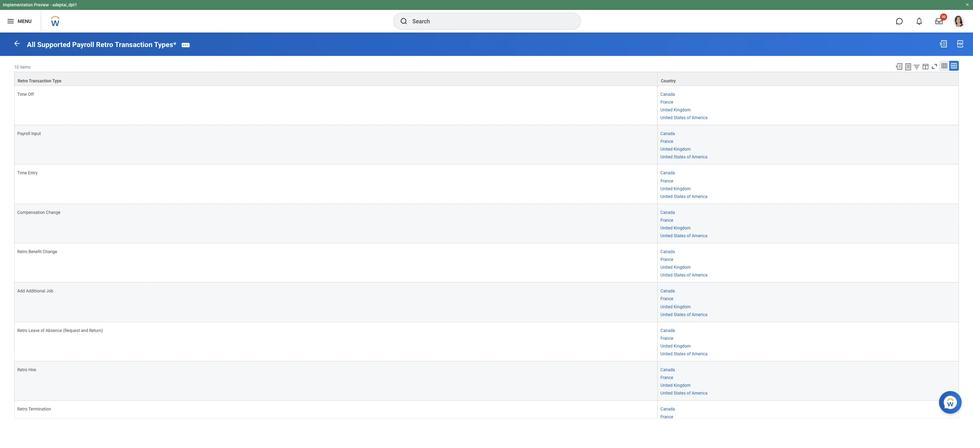 Task type: vqa. For each thing, say whether or not it's contained in the screenshot.
Public element
no



Task type: locate. For each thing, give the bounding box(es) containing it.
6 united states of america link from the top
[[661, 311, 708, 318]]

united for "united kingdom" link associated with time off
[[661, 108, 673, 113]]

all supported payroll retro transaction types*
[[27, 40, 177, 49]]

6 united kingdom link from the top
[[661, 303, 691, 310]]

items selected list for time off
[[661, 91, 719, 121]]

united kingdom link for compensation change
[[661, 225, 691, 231]]

united for "united kingdom" link corresponding to compensation change
[[661, 226, 673, 231]]

9 canada link from the top
[[661, 406, 675, 412]]

all supported payroll retro transaction types* link
[[27, 40, 177, 49]]

termination
[[28, 407, 51, 412]]

change right compensation on the left
[[46, 210, 60, 215]]

3 canada from the top
[[661, 171, 675, 176]]

additional
[[26, 289, 45, 294]]

row containing compensation change
[[14, 204, 960, 244]]

1 united kingdom link from the top
[[661, 106, 691, 113]]

0 horizontal spatial export to excel image
[[896, 63, 904, 70]]

united kingdom for payroll input
[[661, 147, 691, 152]]

kingdom for retro leave of absence (request and return)
[[674, 344, 691, 349]]

united states of america for add additional job
[[661, 313, 708, 318]]

8 united kingdom from the top
[[661, 384, 691, 389]]

8 united states of america from the top
[[661, 392, 708, 396]]

export to excel image left view printable version (pdf) image
[[940, 40, 948, 48]]

4 america from the top
[[692, 234, 708, 239]]

time left 'entry' on the top of the page
[[17, 171, 27, 176]]

-
[[50, 2, 51, 7]]

7 united from the top
[[661, 226, 673, 231]]

kingdom for time entry
[[674, 187, 691, 191]]

2 united states of america link from the top
[[661, 154, 708, 160]]

12 united from the top
[[661, 313, 673, 318]]

france link for time entry
[[661, 177, 674, 184]]

10 items
[[14, 65, 31, 70]]

united kingdom link
[[661, 106, 691, 113], [661, 146, 691, 152], [661, 185, 691, 191], [661, 225, 691, 231], [661, 264, 691, 270], [661, 303, 691, 310], [661, 343, 691, 349], [661, 382, 691, 389]]

4 united kingdom link from the top
[[661, 225, 691, 231]]

export to excel image left export to worksheets icon
[[896, 63, 904, 70]]

5 canada from the top
[[661, 250, 675, 255]]

time
[[17, 92, 27, 97], [17, 171, 27, 176]]

menu
[[18, 18, 32, 24]]

5 canada link from the top
[[661, 248, 675, 255]]

france
[[661, 100, 674, 105], [661, 139, 674, 144], [661, 179, 674, 184], [661, 218, 674, 223], [661, 258, 674, 263], [661, 297, 674, 302], [661, 336, 674, 341], [661, 376, 674, 381], [661, 415, 674, 420]]

change
[[46, 210, 60, 215], [43, 250, 57, 255]]

retro transaction type
[[18, 79, 61, 84]]

1 states from the top
[[674, 115, 686, 120]]

france link for payroll input
[[661, 138, 674, 144]]

canada for compensation change
[[661, 210, 675, 215]]

transaction left types*
[[115, 40, 153, 49]]

10
[[14, 65, 19, 70]]

30 button
[[932, 13, 948, 29]]

9 united from the top
[[661, 265, 673, 270]]

canada link for retro benefit change
[[661, 248, 675, 255]]

10 united from the top
[[661, 273, 673, 278]]

toolbar
[[893, 61, 960, 72]]

payroll input
[[17, 131, 41, 136]]

6 united states of america from the top
[[661, 313, 708, 318]]

time off
[[17, 92, 34, 97]]

1 canada from the top
[[661, 92, 675, 97]]

(request
[[63, 329, 80, 334]]

9 france link from the top
[[661, 414, 674, 420]]

notifications large image
[[916, 18, 924, 25]]

7 states from the top
[[674, 352, 686, 357]]

5 america from the top
[[692, 273, 708, 278]]

2 united kingdom link from the top
[[661, 146, 691, 152]]

4 france link from the top
[[661, 217, 674, 223]]

united for time off's united states of america link
[[661, 115, 673, 120]]

retro for retro hire
[[17, 368, 27, 373]]

4 france from the top
[[661, 218, 674, 223]]

8 united kingdom link from the top
[[661, 382, 691, 389]]

search image
[[400, 17, 408, 26]]

united states of america
[[661, 115, 708, 120], [661, 155, 708, 160], [661, 194, 708, 199], [661, 234, 708, 239], [661, 273, 708, 278], [661, 313, 708, 318], [661, 352, 708, 357], [661, 392, 708, 396]]

united kingdom link for retro benefit change
[[661, 264, 691, 270]]

kingdom for time off
[[674, 108, 691, 113]]

1 united states of america link from the top
[[661, 114, 708, 120]]

4 canada from the top
[[661, 210, 675, 215]]

united states of america link for time off
[[661, 114, 708, 120]]

united for "united kingdom" link related to retro leave of absence (request and return)
[[661, 344, 673, 349]]

0 vertical spatial time
[[17, 92, 27, 97]]

of for compensation change
[[687, 234, 691, 239]]

8 items selected list from the top
[[661, 367, 719, 397]]

united kingdom for retro benefit change
[[661, 265, 691, 270]]

9 items selected list from the top
[[661, 406, 719, 426]]

united kingdom link for time entry
[[661, 185, 691, 191]]

payroll right supported
[[72, 40, 94, 49]]

united states of america for time off
[[661, 115, 708, 120]]

america for retro hire
[[692, 392, 708, 396]]

8 canada from the top
[[661, 368, 675, 373]]

payroll left input
[[17, 131, 30, 136]]

entry
[[28, 171, 38, 176]]

france link for compensation change
[[661, 217, 674, 223]]

5 united states of america link from the top
[[661, 272, 708, 278]]

country
[[661, 79, 676, 84]]

canada link for compensation change
[[661, 209, 675, 215]]

7 canada link from the top
[[661, 327, 675, 334]]

retro benefit change
[[17, 250, 57, 255]]

3 united kingdom link from the top
[[661, 185, 691, 191]]

row containing payroll input
[[14, 125, 960, 165]]

of for retro leave of absence (request and return)
[[687, 352, 691, 357]]

5 france link from the top
[[661, 256, 674, 263]]

6 united kingdom from the top
[[661, 305, 691, 310]]

6 row from the top
[[14, 244, 960, 283]]

of for time off
[[687, 115, 691, 120]]

1 time from the top
[[17, 92, 27, 97]]

france link for time off
[[661, 98, 674, 105]]

kingdom for retro hire
[[674, 384, 691, 389]]

8 row from the top
[[14, 323, 960, 362]]

united states of america link
[[661, 114, 708, 120], [661, 154, 708, 160], [661, 193, 708, 199], [661, 232, 708, 239], [661, 272, 708, 278], [661, 311, 708, 318], [661, 351, 708, 357], [661, 390, 708, 396]]

of for time entry
[[687, 194, 691, 199]]

5 united kingdom from the top
[[661, 265, 691, 270]]

2 united states of america from the top
[[661, 155, 708, 160]]

transaction up off
[[29, 79, 51, 84]]

1 vertical spatial transaction
[[29, 79, 51, 84]]

7 united kingdom link from the top
[[661, 343, 691, 349]]

2 canada from the top
[[661, 131, 675, 136]]

united for united states of america link for time entry
[[661, 194, 673, 199]]

america for compensation change
[[692, 234, 708, 239]]

5 states from the top
[[674, 273, 686, 278]]

8 france link from the top
[[661, 374, 674, 381]]

of for payroll input
[[687, 155, 691, 160]]

canada for time off
[[661, 92, 675, 97]]

4 united states of america link from the top
[[661, 232, 708, 239]]

united states of america link for retro benefit change
[[661, 272, 708, 278]]

4 items selected list from the top
[[661, 209, 719, 239]]

of
[[687, 115, 691, 120], [687, 155, 691, 160], [687, 194, 691, 199], [687, 234, 691, 239], [687, 273, 691, 278], [687, 313, 691, 318], [41, 329, 45, 334], [687, 352, 691, 357], [687, 392, 691, 396]]

of for retro benefit change
[[687, 273, 691, 278]]

0 vertical spatial export to excel image
[[940, 40, 948, 48]]

7 united kingdom from the top
[[661, 344, 691, 349]]

2 kingdom from the top
[[674, 147, 691, 152]]

add
[[17, 289, 25, 294]]

7 canada from the top
[[661, 329, 675, 334]]

change right benefit
[[43, 250, 57, 255]]

states
[[674, 115, 686, 120], [674, 155, 686, 160], [674, 194, 686, 199], [674, 234, 686, 239], [674, 273, 686, 278], [674, 313, 686, 318], [674, 352, 686, 357], [674, 392, 686, 396]]

5 united kingdom link from the top
[[661, 264, 691, 270]]

5 row from the top
[[14, 204, 960, 244]]

compensation change
[[17, 210, 60, 215]]

implementation preview -   adeptai_dpt1
[[3, 2, 77, 7]]

items selected list for compensation change
[[661, 209, 719, 239]]

export to excel image for view printable version (pdf) image
[[940, 40, 948, 48]]

6 items selected list from the top
[[661, 288, 719, 318]]

click to view/edit grid preferences image
[[922, 63, 930, 70]]

retro for retro benefit change
[[17, 250, 27, 255]]

america
[[692, 115, 708, 120], [692, 155, 708, 160], [692, 194, 708, 199], [692, 234, 708, 239], [692, 273, 708, 278], [692, 313, 708, 318], [692, 352, 708, 357], [692, 392, 708, 396]]

items selected list
[[661, 91, 719, 121], [661, 130, 719, 160], [661, 169, 719, 200], [661, 209, 719, 239], [661, 248, 719, 279], [661, 288, 719, 318], [661, 327, 719, 357], [661, 367, 719, 397], [661, 406, 719, 426]]

1 vertical spatial export to excel image
[[896, 63, 904, 70]]

absence
[[46, 329, 62, 334]]

canada link for time entry
[[661, 169, 675, 176]]

10 row from the top
[[14, 401, 960, 426]]

0 horizontal spatial transaction
[[29, 79, 51, 84]]

4 canada link from the top
[[661, 209, 675, 215]]

4 united from the top
[[661, 155, 673, 160]]

inbox large image
[[936, 18, 943, 25]]

united kingdom
[[661, 108, 691, 113], [661, 147, 691, 152], [661, 187, 691, 191], [661, 226, 691, 231], [661, 265, 691, 270], [661, 305, 691, 310], [661, 344, 691, 349], [661, 384, 691, 389]]

2 items selected list from the top
[[661, 130, 719, 160]]

1 row from the top
[[14, 72, 960, 86]]

3 states from the top
[[674, 194, 686, 199]]

united kingdom link for payroll input
[[661, 146, 691, 152]]

1 canada link from the top
[[661, 91, 675, 97]]

united
[[661, 108, 673, 113], [661, 115, 673, 120], [661, 147, 673, 152], [661, 155, 673, 160], [661, 187, 673, 191], [661, 194, 673, 199], [661, 226, 673, 231], [661, 234, 673, 239], [661, 265, 673, 270], [661, 273, 673, 278], [661, 305, 673, 310], [661, 313, 673, 318], [661, 344, 673, 349], [661, 352, 673, 357], [661, 384, 673, 389], [661, 392, 673, 396]]

2 row from the top
[[14, 86, 960, 125]]

france link for add additional job
[[661, 296, 674, 302]]

5 united states of america from the top
[[661, 273, 708, 278]]

retro inside popup button
[[18, 79, 28, 84]]

15 united from the top
[[661, 384, 673, 389]]

france link
[[661, 98, 674, 105], [661, 138, 674, 144], [661, 177, 674, 184], [661, 217, 674, 223], [661, 256, 674, 263], [661, 296, 674, 302], [661, 335, 674, 341], [661, 374, 674, 381], [661, 414, 674, 420]]

1 france from the top
[[661, 100, 674, 105]]

6 canada from the top
[[661, 289, 675, 294]]

3 france from the top
[[661, 179, 674, 184]]

retro leave of absence (request and return)
[[17, 329, 103, 334]]

1 horizontal spatial transaction
[[115, 40, 153, 49]]

retro hire
[[17, 368, 36, 373]]

7 america from the top
[[692, 352, 708, 357]]

1 vertical spatial time
[[17, 171, 27, 176]]

1 america from the top
[[692, 115, 708, 120]]

payroll
[[72, 40, 94, 49], [17, 131, 30, 136]]

7 france from the top
[[661, 336, 674, 341]]

8 united states of america link from the top
[[661, 390, 708, 396]]

items selected list for retro termination
[[661, 406, 719, 426]]

france for retro hire
[[661, 376, 674, 381]]

4 united kingdom from the top
[[661, 226, 691, 231]]

2 united kingdom from the top
[[661, 147, 691, 152]]

2 canada link from the top
[[661, 130, 675, 136]]

row containing retro transaction type
[[14, 72, 960, 86]]

united states of america for retro hire
[[661, 392, 708, 396]]

france for payroll input
[[661, 139, 674, 144]]

canada link for retro termination
[[661, 406, 675, 412]]

8 kingdom from the top
[[674, 384, 691, 389]]

united kingdom for time entry
[[661, 187, 691, 191]]

1 united kingdom from the top
[[661, 108, 691, 113]]

united kingdom for retro hire
[[661, 384, 691, 389]]

states for retro benefit change
[[674, 273, 686, 278]]

13 united from the top
[[661, 344, 673, 349]]

retro transaction type column header
[[14, 72, 658, 86]]

3 canada link from the top
[[661, 169, 675, 176]]

0 vertical spatial payroll
[[72, 40, 94, 49]]

5 kingdom from the top
[[674, 265, 691, 270]]

3 france link from the top
[[661, 177, 674, 184]]

united kingdom for compensation change
[[661, 226, 691, 231]]

adeptai_dpt1
[[52, 2, 77, 7]]

7 united states of america from the top
[[661, 352, 708, 357]]

job
[[46, 289, 53, 294]]

1 united states of america from the top
[[661, 115, 708, 120]]

8 canada link from the top
[[661, 367, 675, 373]]

1 vertical spatial change
[[43, 250, 57, 255]]

canada link
[[661, 91, 675, 97], [661, 130, 675, 136], [661, 169, 675, 176], [661, 209, 675, 215], [661, 248, 675, 255], [661, 288, 675, 294], [661, 327, 675, 334], [661, 367, 675, 373], [661, 406, 675, 412]]

3 kingdom from the top
[[674, 187, 691, 191]]

united kingdom for time off
[[661, 108, 691, 113]]

8 france from the top
[[661, 376, 674, 381]]

14 united from the top
[[661, 352, 673, 357]]

transaction inside retro transaction type popup button
[[29, 79, 51, 84]]

row
[[14, 72, 960, 86], [14, 86, 960, 125], [14, 125, 960, 165], [14, 165, 960, 204], [14, 204, 960, 244], [14, 244, 960, 283], [14, 283, 960, 323], [14, 323, 960, 362], [14, 362, 960, 401], [14, 401, 960, 426]]

united kingdom link for retro leave of absence (request and return)
[[661, 343, 691, 349]]

1 horizontal spatial export to excel image
[[940, 40, 948, 48]]

6 france from the top
[[661, 297, 674, 302]]

row containing time entry
[[14, 165, 960, 204]]

retro
[[96, 40, 113, 49], [18, 79, 28, 84], [17, 250, 27, 255], [17, 329, 27, 334], [17, 368, 27, 373], [17, 407, 27, 412]]

canada
[[661, 92, 675, 97], [661, 131, 675, 136], [661, 171, 675, 176], [661, 210, 675, 215], [661, 250, 675, 255], [661, 289, 675, 294], [661, 329, 675, 334], [661, 368, 675, 373], [661, 407, 675, 412]]

7 united states of america link from the top
[[661, 351, 708, 357]]

2 france link from the top
[[661, 138, 674, 144]]

6 canada link from the top
[[661, 288, 675, 294]]

france link for retro hire
[[661, 374, 674, 381]]

row containing retro benefit change
[[14, 244, 960, 283]]

france for retro termination
[[661, 415, 674, 420]]

5 items selected list from the top
[[661, 248, 719, 279]]

input
[[31, 131, 41, 136]]

3 united kingdom from the top
[[661, 187, 691, 191]]

3 america from the top
[[692, 194, 708, 199]]

add additional job
[[17, 289, 53, 294]]

united for "united kingdom" link corresponding to retro benefit change
[[661, 265, 673, 270]]

transaction
[[115, 40, 153, 49], [29, 79, 51, 84]]

2 united from the top
[[661, 115, 673, 120]]

return)
[[89, 329, 103, 334]]

america for retro leave of absence (request and return)
[[692, 352, 708, 357]]

9 canada from the top
[[661, 407, 675, 412]]

8 united from the top
[[661, 234, 673, 239]]

1 france link from the top
[[661, 98, 674, 105]]

france for compensation change
[[661, 218, 674, 223]]

table image
[[942, 62, 949, 69]]

united for "united kingdom" link for time entry
[[661, 187, 673, 191]]

france for time entry
[[661, 179, 674, 184]]

3 united states of america from the top
[[661, 194, 708, 199]]

export to excel image for export to worksheets icon
[[896, 63, 904, 70]]

export to excel image
[[940, 40, 948, 48], [896, 63, 904, 70]]

kingdom
[[674, 108, 691, 113], [674, 147, 691, 152], [674, 187, 691, 191], [674, 226, 691, 231], [674, 265, 691, 270], [674, 305, 691, 310], [674, 344, 691, 349], [674, 384, 691, 389]]

2 states from the top
[[674, 155, 686, 160]]

1 vertical spatial payroll
[[17, 131, 30, 136]]

previous page image
[[13, 39, 21, 48]]

america for retro benefit change
[[692, 273, 708, 278]]

3 row from the top
[[14, 125, 960, 165]]

row containing retro termination
[[14, 401, 960, 426]]

time left off
[[17, 92, 27, 97]]

7 france link from the top
[[661, 335, 674, 341]]



Task type: describe. For each thing, give the bounding box(es) containing it.
united for united states of america link corresponding to retro benefit change
[[661, 273, 673, 278]]

canada for retro termination
[[661, 407, 675, 412]]

compensation
[[17, 210, 45, 215]]

retro for retro transaction type
[[18, 79, 28, 84]]

canada link for time off
[[661, 91, 675, 97]]

implementation
[[3, 2, 33, 7]]

row containing retro leave of absence (request and return)
[[14, 323, 960, 362]]

america for payroll input
[[692, 155, 708, 160]]

of for add additional job
[[687, 313, 691, 318]]

states for time entry
[[674, 194, 686, 199]]

america for time entry
[[692, 194, 708, 199]]

row containing add additional job
[[14, 283, 960, 323]]

items selected list for retro hire
[[661, 367, 719, 397]]

united kingdom link for add additional job
[[661, 303, 691, 310]]

select to filter grid data image
[[914, 63, 921, 70]]

menu banner
[[0, 0, 974, 33]]

canada for time entry
[[661, 171, 675, 176]]

menu button
[[0, 10, 41, 33]]

items selected list for payroll input
[[661, 130, 719, 160]]

united kingdom for retro leave of absence (request and return)
[[661, 344, 691, 349]]

retro for retro leave of absence (request and return)
[[17, 329, 27, 334]]

close environment banner image
[[966, 2, 970, 7]]

0 vertical spatial change
[[46, 210, 60, 215]]

united for payroll input "united kingdom" link
[[661, 147, 673, 152]]

retro termination
[[17, 407, 51, 412]]

all
[[27, 40, 35, 49]]

united for add additional job united states of america link
[[661, 313, 673, 318]]

canada link for payroll input
[[661, 130, 675, 136]]

expand table image
[[951, 62, 958, 69]]

canada link for add additional job
[[661, 288, 675, 294]]

benefit
[[28, 250, 42, 255]]

30
[[942, 15, 946, 19]]

toolbar inside all supported payroll retro transaction types* "main content"
[[893, 61, 960, 72]]

america for time off
[[692, 115, 708, 120]]

united states of america for time entry
[[661, 194, 708, 199]]

united for united states of america link associated with payroll input
[[661, 155, 673, 160]]

united states of america link for retro hire
[[661, 390, 708, 396]]

off
[[28, 92, 34, 97]]

Search Workday  search field
[[413, 13, 566, 29]]

united states of america for retro benefit change
[[661, 273, 708, 278]]

kingdom for retro benefit change
[[674, 265, 691, 270]]

items
[[20, 65, 31, 70]]

united for united states of america link for retro hire
[[661, 392, 673, 396]]

united kingdom link for time off
[[661, 106, 691, 113]]

canada link for retro hire
[[661, 367, 675, 373]]

types*
[[154, 40, 177, 49]]

type
[[52, 79, 61, 84]]

country button
[[658, 72, 959, 86]]

states for retro leave of absence (request and return)
[[674, 352, 686, 357]]

america for add additional job
[[692, 313, 708, 318]]

united states of america link for time entry
[[661, 193, 708, 199]]

united states of america for compensation change
[[661, 234, 708, 239]]

france link for retro leave of absence (request and return)
[[661, 335, 674, 341]]

united kingdom for add additional job
[[661, 305, 691, 310]]

canada for payroll input
[[661, 131, 675, 136]]

export to worksheets image
[[905, 63, 913, 71]]

leave
[[28, 329, 40, 334]]

row containing time off
[[14, 86, 960, 125]]

time entry
[[17, 171, 38, 176]]

united states of america link for add additional job
[[661, 311, 708, 318]]

0 horizontal spatial payroll
[[17, 131, 30, 136]]

france link for retro benefit change
[[661, 256, 674, 263]]

0 vertical spatial transaction
[[115, 40, 153, 49]]

1 horizontal spatial payroll
[[72, 40, 94, 49]]

row containing retro hire
[[14, 362, 960, 401]]

preview
[[34, 2, 49, 7]]

united kingdom link for retro hire
[[661, 382, 691, 389]]

united states of america for payroll input
[[661, 155, 708, 160]]

hire
[[28, 368, 36, 373]]

canada for retro leave of absence (request and return)
[[661, 329, 675, 334]]

canada for add additional job
[[661, 289, 675, 294]]

kingdom for compensation change
[[674, 226, 691, 231]]

time for time entry
[[17, 171, 27, 176]]

all supported payroll retro transaction types* main content
[[0, 33, 974, 426]]

states for time off
[[674, 115, 686, 120]]

united states of america link for compensation change
[[661, 232, 708, 239]]

france for add additional job
[[661, 297, 674, 302]]

united states of america link for retro leave of absence (request and return)
[[661, 351, 708, 357]]

justify image
[[6, 17, 15, 26]]

supported
[[37, 40, 70, 49]]

canada for retro benefit change
[[661, 250, 675, 255]]

retro for retro termination
[[17, 407, 27, 412]]

france for retro leave of absence (request and return)
[[661, 336, 674, 341]]

states for compensation change
[[674, 234, 686, 239]]

states for payroll input
[[674, 155, 686, 160]]

united states of america link for payroll input
[[661, 154, 708, 160]]

of for retro hire
[[687, 392, 691, 396]]

items selected list for retro leave of absence (request and return)
[[661, 327, 719, 357]]

states for retro hire
[[674, 392, 686, 396]]

retro transaction type button
[[15, 72, 658, 86]]

france for time off
[[661, 100, 674, 105]]

items selected list for add additional job
[[661, 288, 719, 318]]

united for united states of america link associated with compensation change
[[661, 234, 673, 239]]

united for retro hire's "united kingdom" link
[[661, 384, 673, 389]]

states for add additional job
[[674, 313, 686, 318]]

united states of america for retro leave of absence (request and return)
[[661, 352, 708, 357]]

united for add additional job's "united kingdom" link
[[661, 305, 673, 310]]

france for retro benefit change
[[661, 258, 674, 263]]

view printable version (pdf) image
[[957, 40, 965, 48]]

fullscreen image
[[931, 63, 939, 70]]

canada for retro hire
[[661, 368, 675, 373]]

and
[[81, 329, 88, 334]]

france link for retro termination
[[661, 414, 674, 420]]

profile logan mcneil image
[[954, 16, 965, 28]]



